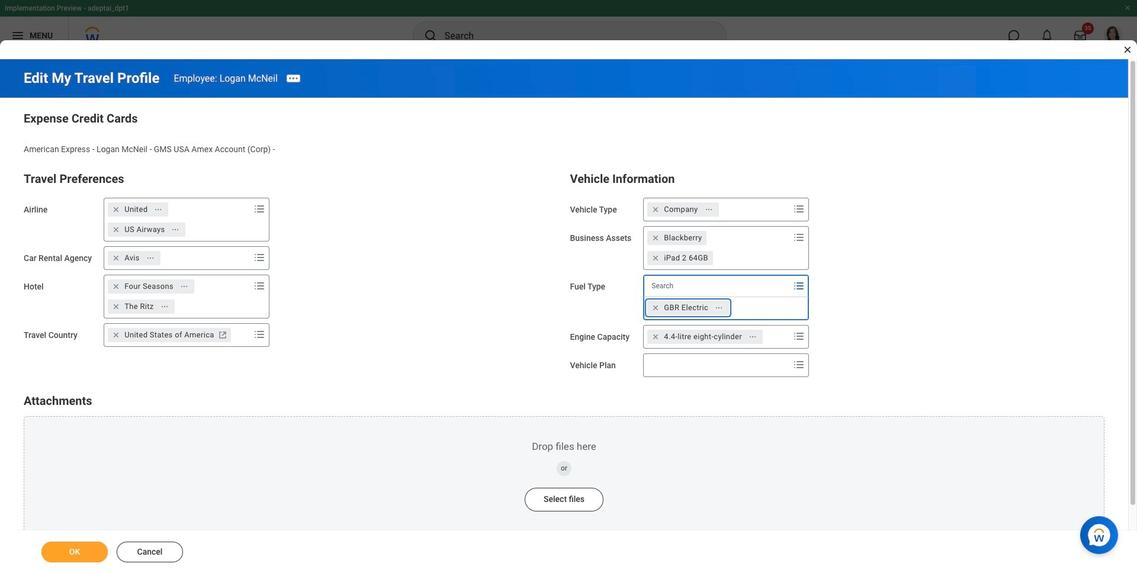 Task type: vqa. For each thing, say whether or not it's contained in the screenshot.
Services
no



Task type: locate. For each thing, give the bounding box(es) containing it.
x small image for us airways element
[[110, 224, 122, 236]]

united element
[[124, 204, 148, 215]]

x small image left company element
[[650, 204, 662, 215]]

four seasons element
[[124, 281, 173, 292]]

search field down items selected for business assets list box
[[644, 275, 807, 297]]

x small image inside ipad 2 64gb, press delete to clear value. option
[[650, 252, 662, 264]]

related actions image for united element
[[154, 205, 162, 214]]

1 vertical spatial search field
[[644, 355, 790, 376]]

x small image for the ipad 2 64gb element
[[650, 252, 662, 264]]

x small image inside us airways, press delete to clear value. option
[[110, 224, 122, 236]]

x small image left the ritz element
[[110, 301, 122, 313]]

the ritz element
[[124, 301, 154, 312]]

x small image inside four seasons, press delete to clear value. option
[[110, 281, 122, 292]]

2 vertical spatial related actions image
[[715, 304, 723, 312]]

x small image down gbr electric, press delete to clear value. option
[[650, 331, 662, 343]]

related actions image right company element
[[705, 205, 713, 214]]

4.4-litre eight-cylinder element
[[664, 332, 742, 342]]

2 horizontal spatial related actions image
[[715, 304, 723, 312]]

search field down 4.4-litre eight-cylinder, press delete to clear value. option
[[644, 355, 790, 376]]

dialog
[[0, 0, 1137, 573]]

x small image
[[650, 204, 662, 215], [110, 252, 122, 264], [110, 281, 122, 292], [110, 329, 122, 341]]

search image
[[423, 28, 437, 43]]

prompts image
[[252, 202, 267, 216], [792, 230, 806, 244], [252, 250, 267, 265], [792, 279, 806, 293], [252, 327, 267, 342]]

x small image inside united, press delete to clear value. 'option'
[[110, 204, 122, 215]]

related actions image down four seasons, press delete to clear value. option at the left of the page
[[160, 302, 169, 311]]

related actions image right us airways element
[[171, 225, 180, 234]]

inbox large image
[[1074, 30, 1086, 41]]

0 vertical spatial related actions image
[[705, 205, 713, 214]]

x small image up the ritz, press delete to clear value. option in the bottom of the page
[[110, 281, 122, 292]]

x small image down the ritz, press delete to clear value. option in the bottom of the page
[[110, 329, 122, 341]]

united, press delete to clear value. option
[[108, 202, 168, 217]]

four seasons, press delete to clear value. option
[[108, 279, 194, 294]]

ext link image
[[217, 329, 228, 341]]

us airways element
[[124, 224, 165, 235]]

x small image left us airways element
[[110, 224, 122, 236]]

prompts image
[[792, 202, 806, 216], [252, 279, 267, 293], [792, 329, 806, 343], [792, 358, 806, 372]]

attachments region
[[24, 391, 1105, 536]]

related actions image inside 4.4-litre eight-cylinder, press delete to clear value. option
[[749, 333, 757, 341]]

1 horizontal spatial related actions image
[[705, 205, 713, 214]]

x small image inside the ritz, press delete to clear value. option
[[110, 301, 122, 313]]

x small image inside united states of america, press delete to clear value, ctrl + enter opens in new window. option
[[110, 329, 122, 341]]

close edit my travel profile image
[[1123, 45, 1132, 54]]

x small image down blackberry, press delete to clear value. "option"
[[650, 252, 662, 264]]

x small image for the ritz element
[[110, 301, 122, 313]]

company element
[[664, 204, 698, 215]]

items selected for business assets list box
[[644, 228, 791, 268]]

x small image left avis element
[[110, 252, 122, 264]]

items selected for airline list box
[[104, 200, 251, 239]]

Search field
[[644, 275, 807, 297], [644, 355, 790, 376]]

related actions image
[[705, 205, 713, 214], [171, 225, 180, 234], [715, 304, 723, 312]]

x small image for united states of america element
[[110, 329, 122, 341]]

banner
[[0, 0, 1137, 54]]

related actions image inside the ritz, press delete to clear value. option
[[160, 302, 169, 311]]

related actions image right avis element
[[146, 254, 154, 262]]

related actions image inside company, press delete to clear value. option
[[705, 205, 713, 214]]

1 search field from the top
[[644, 275, 807, 297]]

related actions image up 4.4-litre eight-cylinder, press delete to clear value. option
[[715, 304, 723, 312]]

items selected for hotel list box
[[104, 277, 251, 316]]

0 horizontal spatial related actions image
[[171, 225, 180, 234]]

x small image inside 4.4-litre eight-cylinder, press delete to clear value. option
[[650, 331, 662, 343]]

related actions image right united element
[[154, 205, 162, 214]]

x small image
[[110, 204, 122, 215], [110, 224, 122, 236], [650, 232, 662, 244], [650, 252, 662, 264], [110, 301, 122, 313], [650, 302, 662, 314], [650, 331, 662, 343]]

ipad 2 64gb element
[[664, 253, 708, 263]]

related actions image right 4.4-litre eight-cylinder element
[[749, 333, 757, 341]]

x small image left united element
[[110, 204, 122, 215]]

related actions image right the four seasons element
[[180, 282, 188, 291]]

main content
[[0, 59, 1137, 573]]

x small image inside blackberry, press delete to clear value. "option"
[[650, 232, 662, 244]]

x small image for gbr electric "element"
[[650, 302, 662, 314]]

employee: logan mcneil element
[[174, 73, 278, 84]]

x small image for the four seasons element
[[110, 281, 122, 292]]

us airways, press delete to clear value. option
[[108, 223, 186, 237]]

0 vertical spatial search field
[[644, 275, 807, 297]]

profile logan mcneil element
[[1097, 23, 1130, 49]]

x small image for company element
[[650, 204, 662, 215]]

x small image left blackberry element
[[650, 232, 662, 244]]

group
[[24, 109, 1105, 155], [24, 169, 558, 347], [570, 169, 1105, 377]]

x small image inside company, press delete to clear value. option
[[650, 204, 662, 215]]

x small image left gbr electric "element"
[[650, 302, 662, 314]]

avis, press delete to clear value. option
[[108, 251, 160, 265]]

related actions image inside united, press delete to clear value. 'option'
[[154, 205, 162, 214]]

1 vertical spatial related actions image
[[171, 225, 180, 234]]

united states of america element
[[124, 330, 214, 340]]

x small image inside gbr electric, press delete to clear value. option
[[650, 302, 662, 314]]

related actions image
[[154, 205, 162, 214], [146, 254, 154, 262], [180, 282, 188, 291], [160, 302, 169, 311], [749, 333, 757, 341]]

x small image inside avis, press delete to clear value. option
[[110, 252, 122, 264]]

related actions image for avis element
[[146, 254, 154, 262]]



Task type: describe. For each thing, give the bounding box(es) containing it.
2 search field from the top
[[644, 355, 790, 376]]

notifications large image
[[1041, 30, 1053, 41]]

related actions image for gbr electric "element"
[[715, 304, 723, 312]]

close environment banner image
[[1124, 4, 1131, 11]]

blackberry, press delete to clear value. option
[[648, 231, 707, 245]]

x small image for 4.4-litre eight-cylinder element
[[650, 331, 662, 343]]

american express - logan mcneil - gms usa amex account (corp) - element
[[24, 142, 275, 154]]

the ritz, press delete to clear value. option
[[108, 300, 174, 314]]

gbr electric element
[[664, 302, 708, 313]]

x small image for united element
[[110, 204, 122, 215]]

workday assistant region
[[1080, 512, 1123, 554]]

related actions image for the ritz element
[[160, 302, 169, 311]]

united states of america, press delete to clear value, ctrl + enter opens in new window. option
[[108, 328, 231, 342]]

4.4-litre eight-cylinder, press delete to clear value. option
[[648, 330, 763, 344]]

related actions image for 4.4-litre eight-cylinder element
[[749, 333, 757, 341]]

related actions image for the four seasons element
[[180, 282, 188, 291]]

company, press delete to clear value. option
[[648, 202, 719, 217]]

related actions image for company element
[[705, 205, 713, 214]]

x small image for avis element
[[110, 252, 122, 264]]

x small image for blackberry element
[[650, 232, 662, 244]]

blackberry element
[[664, 233, 702, 243]]

gbr electric, press delete to clear value. option
[[648, 301, 729, 315]]

related actions image for us airways element
[[171, 225, 180, 234]]

avis element
[[124, 253, 140, 263]]

ipad 2 64gb, press delete to clear value. option
[[648, 251, 713, 265]]



